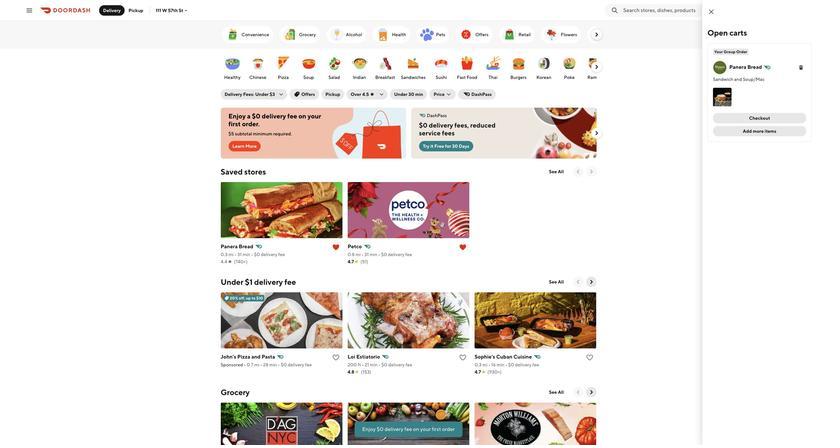 Task type: vqa. For each thing, say whether or not it's contained in the screenshot.
2nd HELPFUL Button from the bottom of the page
no



Task type: locate. For each thing, give the bounding box(es) containing it.
2 see from the top
[[549, 279, 557, 285]]

retail image
[[502, 27, 517, 42]]

under
[[255, 92, 269, 97], [394, 92, 408, 97], [221, 277, 243, 287]]

4.7
[[348, 259, 354, 264], [475, 369, 481, 375]]

• up (740+)
[[235, 252, 236, 257]]

offers image
[[459, 27, 474, 42]]

2 all from the top
[[558, 279, 564, 285]]

dashpass
[[472, 92, 492, 97], [427, 113, 447, 118]]

pizza left soup
[[278, 75, 289, 80]]

health image
[[375, 27, 391, 42]]

and up "0.7"
[[251, 354, 261, 360]]

0 vertical spatial first
[[229, 120, 241, 128]]

and
[[734, 77, 742, 82], [251, 354, 261, 360]]

4.7 down 0.8
[[348, 259, 354, 264]]

on left order on the bottom right of page
[[413, 426, 419, 432]]

1 see all link from the top
[[545, 166, 568, 177]]

enjoy for enjoy $0 delivery fee on your first order
[[362, 426, 376, 432]]

30 right for
[[452, 144, 458, 149]]

2 vertical spatial next button of carousel image
[[588, 168, 595, 175]]

under up 20%
[[221, 277, 243, 287]]

first up $5
[[229, 120, 241, 128]]

your inside enjoy a $0 delivery fee on your first order.
[[308, 112, 321, 120]]

1 horizontal spatial panera bread
[[730, 64, 762, 70]]

soup/mac
[[743, 77, 765, 82]]

1 vertical spatial your
[[420, 426, 431, 432]]

2 horizontal spatial click to add this store to your saved list image
[[586, 354, 594, 362]]

1 vertical spatial previous button of carousel image
[[575, 389, 582, 396]]

31 up (740+)
[[237, 252, 242, 257]]

panera bread up sandwich and soup/mac
[[730, 64, 762, 70]]

1 vertical spatial grocery link
[[221, 387, 250, 397]]

under inside button
[[394, 92, 408, 97]]

all for stores
[[558, 169, 564, 174]]

1 vertical spatial pizza
[[237, 354, 250, 360]]

1 vertical spatial panera
[[221, 243, 238, 250]]

delete saved cart image
[[799, 65, 804, 70]]

2 vertical spatial see
[[549, 390, 557, 395]]

previous button of carousel image for under $1 delivery fee
[[575, 279, 582, 285]]

1 horizontal spatial 30
[[452, 144, 458, 149]]

2 vertical spatial see all link
[[545, 387, 568, 397]]

add more items button
[[713, 126, 807, 136]]

• up (51)
[[362, 252, 364, 257]]

loi
[[348, 354, 355, 360]]

• right 28
[[278, 362, 280, 367]]

under left $3
[[255, 92, 269, 97]]

4.7 left (930+)
[[475, 369, 481, 375]]

mi for sophie's cuban cuisine
[[483, 362, 488, 367]]

1 vertical spatial next button of carousel image
[[588, 279, 595, 285]]

your
[[715, 49, 723, 54]]

1 horizontal spatial enjoy
[[362, 426, 376, 432]]

offers
[[476, 32, 489, 37], [301, 92, 315, 97]]

2 see all from the top
[[549, 279, 564, 285]]

offers down soup
[[301, 92, 315, 97]]

delivery
[[103, 8, 121, 13], [225, 92, 242, 97]]

1 vertical spatial dashpass
[[427, 113, 447, 118]]

grocery link
[[280, 26, 320, 43], [221, 387, 250, 397]]

1 vertical spatial offers
[[301, 92, 315, 97]]

31 up (51)
[[365, 252, 369, 257]]

1 see from the top
[[549, 169, 557, 174]]

items
[[765, 129, 777, 134]]

health link
[[373, 26, 410, 43]]

and right sandwich
[[734, 77, 742, 82]]

enjoy inside enjoy a $0 delivery fee on your first order.
[[229, 112, 246, 120]]

1 horizontal spatial pickup
[[326, 92, 340, 97]]

fee
[[288, 112, 297, 120], [278, 252, 285, 257], [406, 252, 412, 257], [285, 277, 296, 287], [305, 362, 312, 367], [406, 362, 412, 367], [533, 362, 539, 367], [405, 426, 412, 432]]

0 horizontal spatial pizza
[[237, 354, 250, 360]]

1 horizontal spatial 4.7
[[475, 369, 481, 375]]

1 horizontal spatial grocery
[[299, 32, 316, 37]]

0 vertical spatial delivery
[[103, 8, 121, 13]]

1 horizontal spatial grocery link
[[280, 26, 320, 43]]

try
[[423, 144, 430, 149]]

delivery inside button
[[103, 8, 121, 13]]

• up $1
[[251, 252, 253, 257]]

0 vertical spatial 0.3
[[221, 252, 228, 257]]

0 vertical spatial enjoy
[[229, 112, 246, 120]]

sophie's
[[475, 354, 495, 360]]

panera bread
[[730, 64, 762, 70], [221, 243, 253, 250]]

pickup left 111
[[129, 8, 143, 13]]

0 vertical spatial offers
[[476, 32, 489, 37]]

panera up sandwich and soup/mac
[[730, 64, 747, 70]]

2 vertical spatial next button of carousel image
[[588, 389, 595, 396]]

pets image
[[419, 27, 435, 42]]

0 horizontal spatial pickup button
[[125, 5, 147, 16]]

1 vertical spatial 30
[[452, 144, 458, 149]]

1 vertical spatial 0.3
[[475, 362, 482, 367]]

over 4.5
[[351, 92, 369, 97]]

1 horizontal spatial delivery
[[225, 92, 242, 97]]

convenience
[[242, 32, 269, 37]]

$​0
[[254, 252, 260, 257], [381, 252, 387, 257], [382, 362, 387, 367], [508, 362, 514, 367]]

next button of carousel image for under $1 delivery fee
[[588, 279, 595, 285]]

1 horizontal spatial click to add this store to your saved list image
[[459, 354, 467, 362]]

• down cuban
[[506, 362, 507, 367]]

0.8 mi • 31 min • $​0 delivery fee
[[348, 252, 412, 257]]

click to add this store to your saved list image for and
[[332, 354, 340, 362]]

3 see all link from the top
[[545, 387, 568, 397]]

111 w 57th st button
[[156, 8, 189, 13]]

next button of carousel image
[[593, 64, 600, 70], [593, 130, 600, 136], [588, 168, 595, 175]]

1 vertical spatial enjoy
[[362, 426, 376, 432]]

see
[[549, 169, 557, 174], [549, 279, 557, 285], [549, 390, 557, 395]]

saved stores
[[221, 167, 266, 176]]

1 vertical spatial see all
[[549, 279, 564, 285]]

0 vertical spatial pizza
[[278, 75, 289, 80]]

john's pizza and pasta
[[221, 354, 275, 360]]

on inside enjoy a $0 delivery fee on your first order.
[[299, 112, 306, 120]]

2 31 from the left
[[365, 252, 369, 257]]

1 horizontal spatial 31
[[365, 252, 369, 257]]

pickup for leftmost pickup button
[[129, 8, 143, 13]]

0 horizontal spatial panera bread
[[221, 243, 253, 250]]

min for petco
[[370, 252, 378, 257]]

offers inside offers link
[[476, 32, 489, 37]]

• right 0.8
[[378, 252, 380, 257]]

bread up "soup/mac"
[[748, 64, 762, 70]]

1 previous button of carousel image from the top
[[575, 279, 582, 285]]

• right ft
[[362, 362, 364, 367]]

2 click to remove this store from your saved list image from the left
[[459, 243, 467, 251]]

next button of carousel image for grocery
[[588, 389, 595, 396]]

previous button of carousel image
[[575, 279, 582, 285], [575, 389, 582, 396]]

delivery
[[262, 112, 286, 120], [429, 121, 453, 129], [261, 252, 277, 257], [388, 252, 405, 257], [254, 277, 283, 287], [288, 362, 304, 367], [388, 362, 405, 367], [515, 362, 532, 367], [385, 426, 404, 432]]

bread up 0.3 mi • 31 min • $​0 delivery fee
[[239, 243, 253, 250]]

learn more button
[[229, 141, 261, 151]]

1 click to add this store to your saved list image from the left
[[332, 354, 340, 362]]

on down offers button
[[299, 112, 306, 120]]

burgers
[[511, 75, 527, 80]]

min right the 16
[[497, 362, 505, 367]]

4.7 for petco
[[348, 259, 354, 264]]

0 vertical spatial all
[[558, 169, 564, 174]]

0 horizontal spatial under
[[221, 277, 243, 287]]

0.3
[[221, 252, 228, 257], [475, 362, 482, 367]]

min down sandwiches at the top of page
[[415, 92, 423, 97]]

0 horizontal spatial enjoy
[[229, 112, 246, 120]]

service
[[419, 129, 441, 137]]

min up (740+)
[[243, 252, 250, 257]]

grocery
[[299, 32, 316, 37], [221, 388, 250, 397]]

catering image
[[590, 27, 606, 42]]

1 vertical spatial all
[[558, 279, 564, 285]]

try it free for 30 days
[[423, 144, 469, 149]]

under 30 min
[[394, 92, 423, 97]]

add more items link
[[713, 126, 807, 136]]

panera bread up (740+)
[[221, 243, 253, 250]]

0 horizontal spatial click to remove this store from your saved list image
[[332, 243, 340, 251]]

open menu image
[[25, 6, 33, 14]]

• left the 16
[[489, 362, 491, 367]]

2 vertical spatial see all
[[549, 390, 564, 395]]

0 vertical spatial on
[[299, 112, 306, 120]]

30 down sandwiches at the top of page
[[409, 92, 414, 97]]

required.
[[273, 131, 292, 136]]

more
[[753, 129, 764, 134]]

0 horizontal spatial 4.7
[[348, 259, 354, 264]]

sandwich and soup/mac
[[713, 77, 765, 82]]

first left order on the bottom right of page
[[432, 426, 441, 432]]

2 click to add this store to your saved list image from the left
[[459, 354, 467, 362]]

click to add this store to your saved list image
[[332, 354, 340, 362], [459, 354, 467, 362], [586, 354, 594, 362]]

dashpass inside button
[[472, 92, 492, 97]]

checkout
[[750, 116, 770, 121]]

31 for petco
[[365, 252, 369, 257]]

1 31 from the left
[[237, 252, 242, 257]]

your left order on the bottom right of page
[[420, 426, 431, 432]]

delivery inside $0 delivery fees, reduced service fees
[[429, 121, 453, 129]]

0 horizontal spatial your
[[308, 112, 321, 120]]

1 vertical spatial on
[[413, 426, 419, 432]]

1 vertical spatial bread
[[239, 243, 253, 250]]

see all for $1
[[549, 279, 564, 285]]

0 horizontal spatial on
[[299, 112, 306, 120]]

under down sandwiches at the top of page
[[394, 92, 408, 97]]

sandwich and soup/mac image
[[713, 88, 732, 106]]

0 vertical spatial 4.7
[[348, 259, 354, 264]]

0 horizontal spatial first
[[229, 120, 241, 128]]

under inside "link"
[[221, 277, 243, 287]]

pickup down salad
[[326, 92, 340, 97]]

saved
[[221, 167, 243, 176]]

1 vertical spatial 4.7
[[475, 369, 481, 375]]

111 w 57th st
[[156, 8, 183, 13]]

1 click to remove this store from your saved list image from the left
[[332, 243, 340, 251]]

see all for stores
[[549, 169, 564, 174]]

1 vertical spatial see
[[549, 279, 557, 285]]

learn more
[[233, 144, 257, 149]]

pickup button down salad
[[322, 89, 344, 100]]

0 vertical spatial pickup
[[129, 8, 143, 13]]

1 see all from the top
[[549, 169, 564, 174]]

2 vertical spatial all
[[558, 390, 564, 395]]

0 vertical spatial grocery link
[[280, 26, 320, 43]]

1 horizontal spatial click to remove this store from your saved list image
[[459, 243, 467, 251]]

flowers image
[[544, 27, 560, 42]]

under for under 30 min
[[394, 92, 408, 97]]

soup
[[303, 75, 314, 80]]

0 vertical spatial see
[[549, 169, 557, 174]]

grocery right grocery image
[[299, 32, 316, 37]]

it
[[431, 144, 434, 149]]

1 vertical spatial panera bread
[[221, 243, 253, 250]]

31
[[237, 252, 242, 257], [365, 252, 369, 257]]

pets link
[[417, 26, 449, 43]]

pickup button
[[125, 5, 147, 16], [322, 89, 344, 100]]

2 horizontal spatial under
[[394, 92, 408, 97]]

min
[[415, 92, 423, 97], [243, 252, 250, 257], [370, 252, 378, 257], [269, 362, 277, 367], [370, 362, 378, 367], [497, 362, 505, 367]]

1 horizontal spatial bread
[[748, 64, 762, 70]]

offers right the offers icon
[[476, 32, 489, 37]]

first
[[229, 120, 241, 128], [432, 426, 441, 432]]

0 vertical spatial see all
[[549, 169, 564, 174]]

1 horizontal spatial under
[[255, 92, 269, 97]]

0 horizontal spatial bread
[[239, 243, 253, 250]]

pickup
[[129, 8, 143, 13], [326, 92, 340, 97]]

$​0 for petco
[[381, 252, 387, 257]]

grocery down sponsored
[[221, 388, 250, 397]]

pickup for the bottom pickup button
[[326, 92, 340, 97]]

2 previous button of carousel image from the top
[[575, 389, 582, 396]]

min right 0.8
[[370, 252, 378, 257]]

enjoy $0 delivery fee on your first order
[[362, 426, 455, 432]]

0 horizontal spatial 0.3
[[221, 252, 228, 257]]

0 horizontal spatial panera
[[221, 243, 238, 250]]

grocery image
[[282, 27, 298, 42]]

see all link for $1
[[545, 277, 568, 287]]

min right 21
[[370, 362, 378, 367]]

1 horizontal spatial panera
[[730, 64, 747, 70]]

fee inside "link"
[[285, 277, 296, 287]]

your
[[308, 112, 321, 120], [420, 426, 431, 432]]

21
[[365, 362, 369, 367]]

4.5
[[362, 92, 369, 97]]

delivery inside "link"
[[254, 277, 283, 287]]

0.3 down sophie's at bottom
[[475, 362, 482, 367]]

1 vertical spatial pickup
[[326, 92, 340, 97]]

3 click to add this store to your saved list image from the left
[[586, 354, 594, 362]]

1 horizontal spatial and
[[734, 77, 742, 82]]

1 horizontal spatial 0.3
[[475, 362, 482, 367]]

1 vertical spatial see all link
[[545, 277, 568, 287]]

0 horizontal spatial 30
[[409, 92, 414, 97]]

all
[[558, 169, 564, 174], [558, 279, 564, 285], [558, 390, 564, 395]]

panera up 4.4
[[221, 243, 238, 250]]

0 horizontal spatial delivery
[[103, 8, 121, 13]]

20%
[[230, 296, 238, 301]]

2 see all link from the top
[[545, 277, 568, 287]]

min for loi estiatorio
[[370, 362, 378, 367]]

1 all from the top
[[558, 169, 564, 174]]

0 vertical spatial grocery
[[299, 32, 316, 37]]

0 vertical spatial bread
[[748, 64, 762, 70]]

$​0 for panera bread
[[254, 252, 260, 257]]

click to remove this store from your saved list image
[[332, 243, 340, 251], [459, 243, 467, 251]]

over 4.5 button
[[347, 89, 388, 100]]

alcohol link
[[327, 26, 366, 43]]

0 vertical spatial dashpass
[[472, 92, 492, 97]]

0 horizontal spatial dashpass
[[427, 113, 447, 118]]

1 vertical spatial first
[[432, 426, 441, 432]]

next button of carousel image
[[593, 31, 600, 38], [588, 279, 595, 285], [588, 389, 595, 396]]

pizza up "0.7"
[[237, 354, 250, 360]]

your down offers button
[[308, 112, 321, 120]]

0 vertical spatial your
[[308, 112, 321, 120]]

group
[[724, 49, 736, 54]]

sophie's cuban cuisine
[[475, 354, 532, 360]]

111
[[156, 8, 161, 13]]

1 horizontal spatial dashpass
[[472, 92, 492, 97]]

0 vertical spatial previous button of carousel image
[[575, 279, 582, 285]]

57th
[[168, 8, 178, 13]]

mi for petco
[[356, 252, 361, 257]]

0 horizontal spatial click to add this store to your saved list image
[[332, 354, 340, 362]]

dashpass up service
[[427, 113, 447, 118]]

fees:
[[243, 92, 254, 97]]

0 vertical spatial pickup button
[[125, 5, 147, 16]]

loi estiatorio
[[348, 354, 380, 360]]

alcohol image
[[329, 27, 345, 42]]

under $1 delivery fee
[[221, 277, 296, 287]]

dashpass down food at the top right of the page
[[472, 92, 492, 97]]

1 vertical spatial grocery
[[221, 388, 250, 397]]

$0
[[252, 112, 261, 120], [419, 121, 428, 129], [281, 362, 287, 367], [377, 426, 384, 432]]

pickup button left 111
[[125, 5, 147, 16]]

petco
[[348, 243, 362, 250]]

16
[[491, 362, 496, 367]]

1 vertical spatial and
[[251, 354, 261, 360]]

0 vertical spatial see all link
[[545, 166, 568, 177]]

0.3 up 4.4
[[221, 252, 228, 257]]

0.3 for panera bread
[[221, 252, 228, 257]]

1 horizontal spatial offers
[[476, 32, 489, 37]]

0 vertical spatial 30
[[409, 92, 414, 97]]

1 horizontal spatial pickup button
[[322, 89, 344, 100]]



Task type: describe. For each thing, give the bounding box(es) containing it.
20% off, up to $10
[[230, 296, 263, 301]]

see for $1
[[549, 279, 557, 285]]

• left 28
[[260, 362, 262, 367]]

1 horizontal spatial first
[[432, 426, 441, 432]]

sponsored
[[221, 362, 243, 367]]

30 inside try it free for 30 days button
[[452, 144, 458, 149]]

min for panera bread
[[243, 252, 250, 257]]

click to remove this store from your saved list image for panera bread
[[332, 243, 340, 251]]

estiatorio
[[356, 354, 380, 360]]

add more items
[[743, 129, 777, 134]]

minimum
[[253, 131, 272, 136]]

offers link
[[456, 26, 493, 43]]

$​0 for sophie's cuban cuisine
[[508, 362, 514, 367]]

0 vertical spatial next button of carousel image
[[593, 64, 600, 70]]

3 all from the top
[[558, 390, 564, 395]]

salad
[[329, 75, 340, 80]]

$​0 for loi estiatorio
[[382, 362, 387, 367]]

add
[[743, 129, 752, 134]]

delivery button
[[99, 5, 125, 16]]

4.8
[[348, 369, 355, 375]]

see for stores
[[549, 169, 557, 174]]

free
[[435, 144, 444, 149]]

delivery fees: under $3
[[225, 92, 275, 97]]

more
[[246, 144, 257, 149]]

200
[[348, 362, 357, 367]]

convenience image
[[225, 27, 240, 42]]

breakfast
[[375, 75, 395, 80]]

fees,
[[455, 121, 469, 129]]

for
[[445, 144, 451, 149]]

0 horizontal spatial grocery link
[[221, 387, 250, 397]]

$0 delivery fees, reduced service fees
[[419, 121, 496, 137]]

delivery inside enjoy a $0 delivery fee on your first order.
[[262, 112, 286, 120]]

click to remove this store from your saved list image for petco
[[459, 243, 467, 251]]

first inside enjoy a $0 delivery fee on your first order.
[[229, 120, 241, 128]]

up
[[246, 296, 251, 301]]

previous button of carousel image for grocery
[[575, 389, 582, 396]]

0 vertical spatial and
[[734, 77, 742, 82]]

order
[[442, 426, 455, 432]]

delivery for delivery fees: under $3
[[225, 92, 242, 97]]

0 horizontal spatial and
[[251, 354, 261, 360]]

learn
[[233, 144, 245, 149]]

$0 inside enjoy a $0 delivery fee on your first order.
[[252, 112, 261, 120]]

all for $1
[[558, 279, 564, 285]]

saved stores link
[[221, 166, 266, 177]]

subtotal
[[235, 131, 252, 136]]

dashpass button
[[459, 89, 496, 100]]

under for under $1 delivery fee
[[221, 277, 243, 287]]

off,
[[239, 296, 245, 301]]

enjoy a $0 delivery fee on your first order.
[[229, 112, 321, 128]]

pets
[[436, 32, 446, 37]]

carts
[[730, 28, 747, 37]]

sandwich
[[713, 77, 734, 82]]

1 vertical spatial pickup button
[[322, 89, 344, 100]]

fast food
[[457, 75, 478, 80]]

cuisine
[[514, 354, 532, 360]]

john's
[[221, 354, 236, 360]]

click to add this store to your saved list image for cuisine
[[586, 354, 594, 362]]

0.3 for sophie's cuban cuisine
[[475, 362, 482, 367]]

price button
[[430, 89, 456, 100]]

delivery for delivery
[[103, 8, 121, 13]]

cuban
[[496, 354, 513, 360]]

close image
[[708, 8, 716, 16]]

open
[[708, 28, 728, 37]]

0 vertical spatial panera
[[730, 64, 747, 70]]

3 see from the top
[[549, 390, 557, 395]]

0 vertical spatial next button of carousel image
[[593, 31, 600, 38]]

0 vertical spatial panera bread
[[730, 64, 762, 70]]

0 horizontal spatial grocery
[[221, 388, 250, 397]]

try it free for 30 days button
[[419, 141, 473, 151]]

see all link for stores
[[545, 166, 568, 177]]

chinese
[[249, 75, 266, 80]]

to
[[252, 296, 256, 301]]

31 for panera bread
[[237, 252, 242, 257]]

• right 21
[[379, 362, 381, 367]]

alcohol
[[346, 32, 362, 37]]

poke
[[564, 75, 575, 80]]

healthy
[[224, 75, 241, 80]]

0.3 mi • 16 min • $​0 delivery fee
[[475, 362, 539, 367]]

thai
[[489, 75, 498, 80]]

offers button
[[290, 89, 319, 100]]

0.8
[[348, 252, 355, 257]]

30 inside under 30 min button
[[409, 92, 414, 97]]

$3
[[270, 92, 275, 97]]

previous button of carousel image
[[575, 168, 582, 175]]

flowers
[[561, 32, 577, 37]]

0.7
[[247, 362, 254, 367]]

min for sophie's cuban cuisine
[[497, 362, 505, 367]]

fees
[[442, 129, 455, 137]]

1 horizontal spatial pizza
[[278, 75, 289, 80]]

ramen
[[588, 75, 602, 80]]

open carts
[[708, 28, 747, 37]]

min inside button
[[415, 92, 423, 97]]

• left "0.7"
[[244, 362, 246, 367]]

(51)
[[361, 259, 368, 264]]

convenience link
[[222, 26, 273, 43]]

mi for panera bread
[[229, 252, 234, 257]]

food
[[467, 75, 478, 80]]

4.4
[[221, 259, 227, 264]]

$0 inside $0 delivery fees, reduced service fees
[[419, 121, 428, 129]]

min right 28
[[269, 362, 277, 367]]

price
[[434, 92, 445, 97]]

1 horizontal spatial on
[[413, 426, 419, 432]]

enjoy for enjoy a $0 delivery fee on your first order.
[[229, 112, 246, 120]]

sandwiches
[[401, 75, 426, 80]]

3 see all from the top
[[549, 390, 564, 395]]

st
[[179, 8, 183, 13]]

offers inside offers button
[[301, 92, 315, 97]]

sushi
[[436, 75, 447, 80]]

w
[[162, 8, 167, 13]]

order
[[737, 49, 748, 54]]

(930+)
[[488, 369, 502, 375]]

indian
[[353, 75, 366, 80]]

1 vertical spatial next button of carousel image
[[593, 130, 600, 136]]

fee inside enjoy a $0 delivery fee on your first order.
[[288, 112, 297, 120]]

0.3 mi • 31 min • $​0 delivery fee
[[221, 252, 285, 257]]

4.7 for sophie's cuban cuisine
[[475, 369, 481, 375]]

28
[[263, 362, 269, 367]]

days
[[459, 144, 469, 149]]

ft
[[358, 362, 361, 367]]

reduced
[[470, 121, 496, 129]]

retail
[[519, 32, 531, 37]]

1 horizontal spatial your
[[420, 426, 431, 432]]

stores
[[244, 167, 266, 176]]



